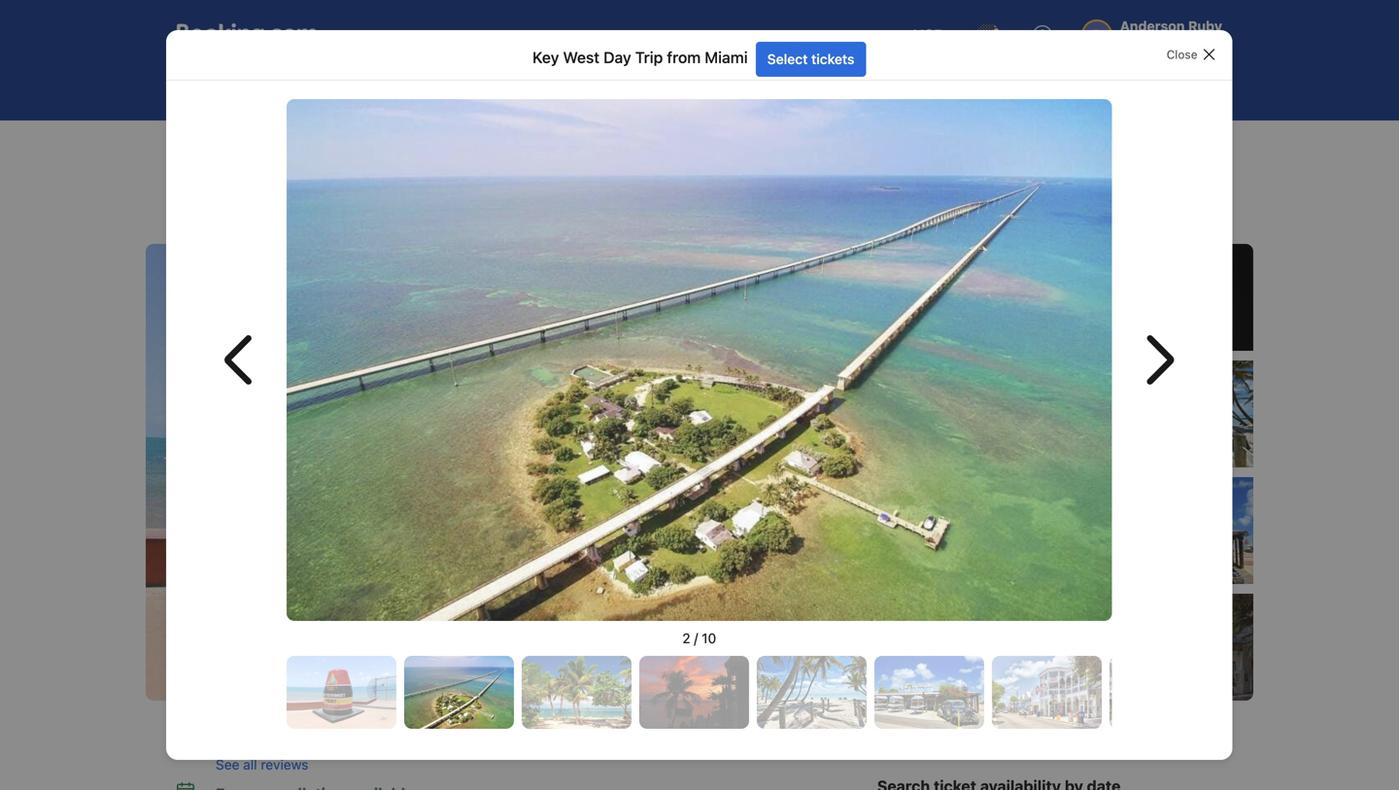Task type: vqa. For each thing, say whether or not it's contained in the screenshot.
Stays "link"
yes



Task type: locate. For each thing, give the bounding box(es) containing it.
attractions
[[690, 79, 759, 95], [231, 138, 291, 152]]

see all reviews button
[[216, 755, 846, 774]]

1 vertical spatial day
[[367, 138, 388, 152]]

tickets
[[812, 51, 855, 67]]

flight
[[410, 79, 444, 95]]

day up 'tour'
[[288, 170, 332, 202]]

attractions down 'select tickets' button on the top
[[690, 79, 759, 95]]

taxis
[[870, 79, 900, 95]]

island
[[443, 207, 484, 226]]

0 horizontal spatial attractions
[[231, 138, 291, 152]]

2 vertical spatial from
[[386, 170, 440, 202]]

2 vertical spatial day
[[288, 170, 332, 202]]

2 horizontal spatial day
[[604, 48, 632, 67]]

key west day trip from miami up key west day trip from miami a full-day guided tour to discover the island city of key west
[[312, 138, 477, 152]]

tour
[[302, 207, 330, 226]]

0 vertical spatial day
[[604, 48, 632, 67]]

select
[[768, 51, 808, 67]]

the
[[416, 207, 439, 226]]

1 vertical spatial trip
[[391, 138, 412, 152]]

key west day trip from miami
[[533, 48, 748, 67], [312, 138, 477, 152]]

day
[[604, 48, 632, 67], [367, 138, 388, 152], [288, 170, 332, 202]]

0 vertical spatial from
[[667, 48, 701, 67]]

key up the car in the top left of the page
[[533, 48, 559, 67]]

miami left select
[[705, 48, 748, 67]]

1 vertical spatial attractions link
[[231, 136, 291, 154]]

0 vertical spatial attractions
[[690, 79, 759, 95]]

see
[[216, 756, 239, 773]]

key
[[533, 48, 559, 67], [312, 138, 332, 152], [177, 170, 220, 202], [536, 207, 562, 226]]

full-
[[191, 207, 219, 226]]

key inside dialog
[[533, 48, 559, 67]]

west up the car rentals
[[563, 48, 600, 67]]

airport taxis
[[823, 79, 900, 95]]

key down flights
[[312, 138, 332, 152]]

west
[[563, 48, 600, 67], [336, 138, 363, 152], [225, 170, 282, 202], [566, 207, 602, 226]]

0 vertical spatial trip
[[635, 48, 663, 67]]

miami up island
[[446, 170, 517, 202]]

reviews
[[261, 756, 308, 773]]

key west day trip from miami up rentals
[[533, 48, 748, 67]]

0 horizontal spatial trip
[[338, 170, 381, 202]]

hotel
[[460, 79, 494, 95]]

flight + hotel
[[410, 79, 494, 95]]

from
[[667, 48, 701, 67], [415, 138, 441, 152], [386, 170, 440, 202]]

1 vertical spatial miami
[[444, 138, 477, 152]]

day up rentals
[[604, 48, 632, 67]]

2 vertical spatial miami
[[446, 170, 517, 202]]

west down flights
[[336, 138, 363, 152]]

flight + hotel link
[[366, 66, 510, 109]]

0 vertical spatial miami
[[705, 48, 748, 67]]

1 vertical spatial key west day trip from miami
[[312, 138, 477, 152]]

guided
[[249, 207, 297, 226]]

city
[[488, 207, 514, 226]]

0 vertical spatial key west day trip from miami
[[533, 48, 748, 67]]

see all reviews
[[216, 756, 308, 773]]

flights
[[304, 79, 345, 95]]

flights link
[[260, 66, 362, 109]]

rentals
[[584, 79, 626, 95]]

1 horizontal spatial day
[[367, 138, 388, 152]]

select tickets
[[768, 51, 855, 67]]

/
[[694, 630, 698, 646]]

0 horizontal spatial key west day trip from miami
[[312, 138, 477, 152]]

miami down + at the top of the page
[[444, 138, 477, 152]]

attractions link
[[647, 66, 776, 109], [231, 136, 291, 154]]

2 horizontal spatial trip
[[635, 48, 663, 67]]

of
[[518, 207, 532, 226]]

miami inside key west day trip from miami dialog
[[705, 48, 748, 67]]

attractions down stays
[[231, 138, 291, 152]]

key west day trip from miami dialog
[[166, 30, 1233, 760]]

airport taxis link
[[780, 66, 916, 109]]

1 vertical spatial from
[[415, 138, 441, 152]]

1 horizontal spatial attractions
[[690, 79, 759, 95]]

day
[[219, 207, 245, 226]]

day up key west day trip from miami a full-day guided tour to discover the island city of key west
[[367, 138, 388, 152]]

0 horizontal spatial day
[[288, 170, 332, 202]]

1 horizontal spatial attractions link
[[647, 66, 776, 109]]

2 vertical spatial trip
[[338, 170, 381, 202]]

miami
[[705, 48, 748, 67], [444, 138, 477, 152], [446, 170, 517, 202]]

trip
[[635, 48, 663, 67], [391, 138, 412, 152], [338, 170, 381, 202]]

1 horizontal spatial key west day trip from miami
[[533, 48, 748, 67]]

west right the of
[[566, 207, 602, 226]]

1 vertical spatial attractions
[[231, 138, 291, 152]]

day inside key west day trip from miami a full-day guided tour to discover the island city of key west
[[288, 170, 332, 202]]

from inside key west day trip from miami a full-day guided tour to discover the island city of key west
[[386, 170, 440, 202]]



Task type: describe. For each thing, give the bounding box(es) containing it.
trip inside key west day trip from miami a full-day guided tour to discover the island city of key west
[[338, 170, 381, 202]]

2 / 10
[[683, 630, 717, 646]]

key west day trip from miami a full-day guided tour to discover the island city of key west
[[177, 170, 602, 226]]

day inside dialog
[[604, 48, 632, 67]]

car rentals link
[[514, 66, 643, 109]]

0 vertical spatial attractions link
[[647, 66, 776, 109]]

all
[[243, 756, 257, 773]]

key up full-
[[177, 170, 220, 202]]

0 horizontal spatial attractions link
[[231, 136, 291, 154]]

from inside dialog
[[667, 48, 701, 67]]

booking.com image
[[177, 23, 317, 47]]

to
[[334, 207, 348, 226]]

trip inside dialog
[[635, 48, 663, 67]]

west inside dialog
[[563, 48, 600, 67]]

car
[[558, 79, 580, 95]]

1 horizontal spatial trip
[[391, 138, 412, 152]]

select tickets button
[[756, 42, 866, 77]]

key right the of
[[536, 207, 562, 226]]

west up guided
[[225, 170, 282, 202]]

2
[[683, 630, 691, 646]]

10
[[702, 630, 717, 646]]

+
[[448, 79, 457, 95]]

close
[[1167, 48, 1198, 61]]

stays link
[[161, 66, 256, 109]]

airport
[[823, 79, 867, 95]]

a
[[177, 207, 187, 226]]

miami inside key west day trip from miami a full-day guided tour to discover the island city of key west
[[446, 170, 517, 202]]

discover
[[352, 207, 412, 226]]

key west day trip from miami inside key west day trip from miami dialog
[[533, 48, 748, 67]]

car rentals
[[558, 79, 626, 95]]

stays
[[205, 79, 239, 95]]



